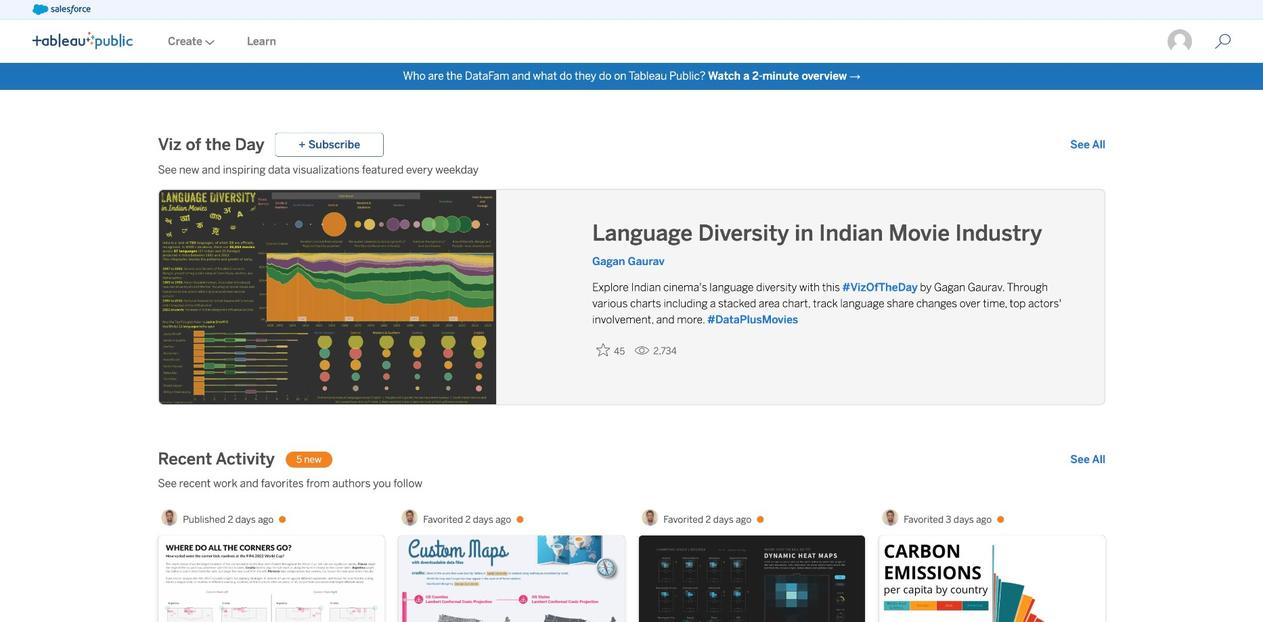 Task type: locate. For each thing, give the bounding box(es) containing it.
ben norland image for 3rd workbook thumbnail from the right
[[401, 510, 418, 526]]

2 horizontal spatial ben norland image
[[882, 510, 898, 526]]

viz of the day heading
[[158, 134, 264, 156]]

2 ben norland image from the left
[[642, 510, 658, 526]]

4 workbook thumbnail image from the left
[[879, 536, 1105, 623]]

1 ben norland image from the left
[[401, 510, 418, 526]]

add favorite image
[[596, 343, 610, 357]]

1 horizontal spatial ben norland image
[[642, 510, 658, 526]]

Add Favorite button
[[592, 339, 629, 361]]

see all recent activity element
[[1070, 452, 1106, 468]]

logo image
[[32, 32, 133, 49]]

ben norland image
[[401, 510, 418, 526], [642, 510, 658, 526], [882, 510, 898, 526]]

workbook thumbnail image
[[158, 536, 384, 623], [399, 536, 625, 623], [639, 536, 865, 623], [879, 536, 1105, 623]]

3 ben norland image from the left
[[882, 510, 898, 526]]

3 workbook thumbnail image from the left
[[639, 536, 865, 623]]

0 horizontal spatial ben norland image
[[401, 510, 418, 526]]



Task type: vqa. For each thing, say whether or not it's contained in the screenshot.
motivates
no



Task type: describe. For each thing, give the bounding box(es) containing it.
see new and inspiring data visualizations featured every weekday element
[[158, 162, 1106, 178]]

gary.orlando image
[[1167, 28, 1193, 55]]

see all viz of the day element
[[1070, 137, 1106, 153]]

go to search image
[[1199, 34, 1247, 50]]

recent activity heading
[[158, 449, 275, 471]]

ben norland image for third workbook thumbnail from the left
[[642, 510, 658, 526]]

tableau public viz of the day image
[[159, 190, 497, 407]]

ben norland image for 1st workbook thumbnail from the right
[[882, 510, 898, 526]]

create image
[[202, 40, 215, 45]]

see recent work and favorites from authors you follow element
[[158, 476, 1106, 492]]

2 workbook thumbnail image from the left
[[399, 536, 625, 623]]

ben norland image
[[161, 510, 177, 526]]

1 workbook thumbnail image from the left
[[158, 536, 384, 623]]

salesforce logo image
[[32, 4, 91, 15]]



